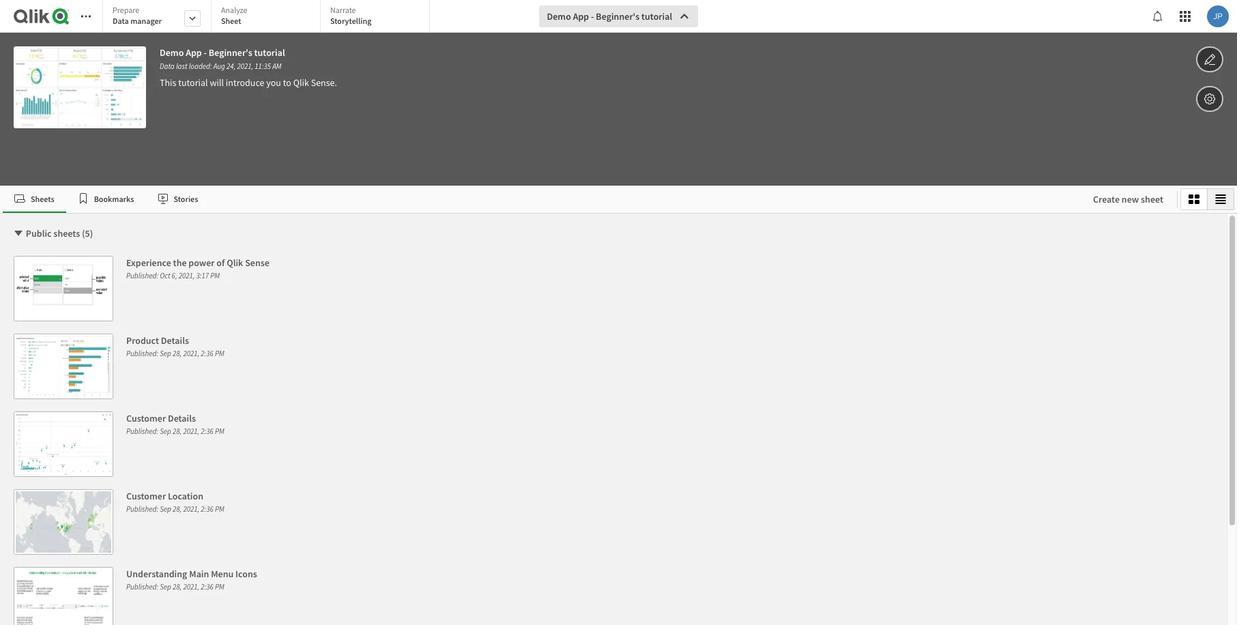Task type: describe. For each thing, give the bounding box(es) containing it.
product
[[126, 335, 159, 347]]

stories
[[174, 194, 198, 204]]

11:35
[[255, 61, 271, 71]]

bookmarks
[[94, 194, 134, 204]]

manager
[[131, 16, 162, 26]]

beginner's for demo app - beginner's tutorial data last loaded: aug 24, 2021, 11:35 am this tutorial will introduce you to qlik sense.
[[209, 46, 252, 59]]

prepare data manager
[[113, 5, 162, 26]]

3:17
[[196, 271, 209, 281]]

published: for customer location
[[126, 504, 158, 514]]

2021, inside product details published: sep 28, 2021, 2:36 pm
[[183, 349, 199, 358]]

stories button
[[146, 186, 210, 213]]

menu
[[211, 568, 234, 580]]

28, for customer details
[[173, 427, 182, 436]]

understanding
[[126, 568, 187, 580]]

qlik inside the experience the power of qlik sense published: oct 6, 2021, 3:17 pm
[[227, 257, 243, 269]]

edit image
[[1204, 51, 1216, 68]]

sep for customer details
[[160, 427, 171, 436]]

icons
[[236, 568, 257, 580]]

2021, inside the experience the power of qlik sense published: oct 6, 2021, 3:17 pm
[[179, 271, 195, 281]]

details for customer details
[[168, 412, 196, 425]]

application containing demo app - beginner's tutorial
[[0, 0, 1238, 625]]

create new sheet button
[[1083, 188, 1175, 210]]

create
[[1094, 193, 1120, 205]]

24,
[[227, 61, 236, 71]]

this
[[160, 76, 176, 89]]

introduce
[[226, 76, 264, 89]]

published: inside the understanding main menu icons published: sep 28, 2021, 2:36 pm
[[126, 582, 158, 592]]

aug
[[214, 61, 225, 71]]

data inside "demo app - beginner's tutorial data last loaded: aug 24, 2021, 11:35 am this tutorial will introduce you to qlik sense."
[[160, 61, 175, 71]]

customer details published: sep 28, 2021, 2:36 pm
[[126, 412, 224, 436]]

grid view image
[[1189, 194, 1200, 205]]

tab list containing sheets
[[3, 186, 1080, 213]]

2021, inside customer details published: sep 28, 2021, 2:36 pm
[[183, 427, 199, 436]]

analyze sheet
[[221, 5, 247, 26]]

collapse image
[[13, 228, 24, 239]]

power
[[189, 257, 215, 269]]

app options image
[[1204, 91, 1216, 107]]

bookmarks button
[[66, 186, 146, 213]]

details for product details
[[161, 335, 189, 347]]

new
[[1122, 193, 1140, 205]]

demo for demo app - beginner's tutorial data last loaded: aug 24, 2021, 11:35 am this tutorial will introduce you to qlik sense.
[[160, 46, 184, 59]]

app for demo app - beginner's tutorial data last loaded: aug 24, 2021, 11:35 am this tutorial will introduce you to qlik sense.
[[186, 46, 202, 59]]

prepare
[[113, 5, 139, 15]]

tab list inside toolbar
[[102, 0, 435, 34]]

of
[[217, 257, 225, 269]]

2:36 for customer details
[[201, 427, 214, 436]]

analyze
[[221, 5, 247, 15]]

published: for customer details
[[126, 427, 158, 436]]

- for demo app - beginner's tutorial data last loaded: aug 24, 2021, 11:35 am this tutorial will introduce you to qlik sense.
[[204, 46, 207, 59]]

pm inside the experience the power of qlik sense published: oct 6, 2021, 3:17 pm
[[210, 271, 220, 281]]

public
[[26, 227, 52, 240]]

28, for customer location
[[173, 504, 182, 514]]

2021, inside customer location published: sep 28, 2021, 2:36 pm
[[183, 504, 199, 514]]

demo app - beginner's tutorial
[[547, 10, 673, 23]]

customer for customer details
[[126, 412, 166, 425]]

customer location published: sep 28, 2021, 2:36 pm
[[126, 490, 224, 514]]



Task type: vqa. For each thing, say whether or not it's contained in the screenshot.
power
yes



Task type: locate. For each thing, give the bounding box(es) containing it.
0 vertical spatial details
[[161, 335, 189, 347]]

group
[[1181, 188, 1235, 210]]

1 vertical spatial -
[[204, 46, 207, 59]]

0 vertical spatial beginner's
[[596, 10, 640, 23]]

2 horizontal spatial tutorial
[[642, 10, 673, 23]]

published:
[[126, 271, 158, 281], [126, 349, 158, 358], [126, 427, 158, 436], [126, 504, 158, 514], [126, 582, 158, 592]]

1 customer from the top
[[126, 412, 166, 425]]

2 2:36 from the top
[[201, 427, 214, 436]]

0 vertical spatial qlik
[[293, 76, 309, 89]]

2 published: from the top
[[126, 349, 158, 358]]

beginner's inside button
[[596, 10, 640, 23]]

beginner's
[[596, 10, 640, 23], [209, 46, 252, 59]]

1 vertical spatial tab list
[[3, 186, 1080, 213]]

product details published: sep 28, 2021, 2:36 pm
[[126, 335, 224, 358]]

3 sep from the top
[[160, 504, 171, 514]]

published: inside the experience the power of qlik sense published: oct 6, 2021, 3:17 pm
[[126, 271, 158, 281]]

customer inside customer details published: sep 28, 2021, 2:36 pm
[[126, 412, 166, 425]]

am
[[272, 61, 282, 71]]

sheet
[[1141, 193, 1164, 205]]

(5)
[[82, 227, 93, 240]]

0 horizontal spatial beginner's
[[209, 46, 252, 59]]

1 horizontal spatial qlik
[[293, 76, 309, 89]]

1 sep from the top
[[160, 349, 171, 358]]

1 horizontal spatial beginner's
[[596, 10, 640, 23]]

4 published: from the top
[[126, 504, 158, 514]]

published: inside customer location published: sep 28, 2021, 2:36 pm
[[126, 504, 158, 514]]

demo for demo app - beginner's tutorial
[[547, 10, 571, 23]]

published: for product details
[[126, 349, 158, 358]]

sheets button
[[3, 186, 66, 213]]

- inside "demo app - beginner's tutorial data last loaded: aug 24, 2021, 11:35 am this tutorial will introduce you to qlik sense."
[[204, 46, 207, 59]]

customer inside customer location published: sep 28, 2021, 2:36 pm
[[126, 490, 166, 502]]

customer
[[126, 412, 166, 425], [126, 490, 166, 502]]

application
[[0, 0, 1238, 625]]

0 horizontal spatial qlik
[[227, 257, 243, 269]]

sep for product details
[[160, 349, 171, 358]]

4 28, from the top
[[173, 582, 182, 592]]

app for demo app - beginner's tutorial
[[573, 10, 589, 23]]

2021, inside "demo app - beginner's tutorial data last loaded: aug 24, 2021, 11:35 am this tutorial will introduce you to qlik sense."
[[237, 61, 253, 71]]

1 vertical spatial customer
[[126, 490, 166, 502]]

data
[[113, 16, 129, 26], [160, 61, 175, 71]]

list view image
[[1216, 194, 1227, 205]]

28, inside product details published: sep 28, 2021, 2:36 pm
[[173, 349, 182, 358]]

qlik
[[293, 76, 309, 89], [227, 257, 243, 269]]

james peterson image
[[1208, 5, 1229, 27]]

2 28, from the top
[[173, 427, 182, 436]]

2:36
[[201, 349, 214, 358], [201, 427, 214, 436], [201, 504, 214, 514], [201, 582, 214, 592]]

last
[[176, 61, 187, 71]]

pm for customer location
[[215, 504, 224, 514]]

storytelling
[[330, 16, 372, 26]]

qlik inside "demo app - beginner's tutorial data last loaded: aug 24, 2021, 11:35 am this tutorial will introduce you to qlik sense."
[[293, 76, 309, 89]]

5 published: from the top
[[126, 582, 158, 592]]

0 vertical spatial app
[[573, 10, 589, 23]]

3 28, from the top
[[173, 504, 182, 514]]

2 sep from the top
[[160, 427, 171, 436]]

2 customer from the top
[[126, 490, 166, 502]]

0 horizontal spatial data
[[113, 16, 129, 26]]

- inside button
[[591, 10, 594, 23]]

1 horizontal spatial -
[[591, 10, 594, 23]]

narrate
[[330, 5, 356, 15]]

1 vertical spatial data
[[160, 61, 175, 71]]

data down prepare
[[113, 16, 129, 26]]

beginner's for demo app - beginner's tutorial
[[596, 10, 640, 23]]

1 2:36 from the top
[[201, 349, 214, 358]]

pm inside customer location published: sep 28, 2021, 2:36 pm
[[215, 504, 224, 514]]

6,
[[172, 271, 177, 281]]

demo app - beginner's tutorial button
[[539, 5, 699, 27]]

understanding main menu icons published: sep 28, 2021, 2:36 pm
[[126, 568, 257, 592]]

sheet
[[221, 16, 241, 26]]

28, inside customer location published: sep 28, 2021, 2:36 pm
[[173, 504, 182, 514]]

demo app - beginner's tutorial data last loaded: aug 24, 2021, 11:35 am this tutorial will introduce you to qlik sense.
[[160, 46, 337, 89]]

oct
[[160, 271, 170, 281]]

28, for product details
[[173, 349, 182, 358]]

beginner's inside "demo app - beginner's tutorial data last loaded: aug 24, 2021, 11:35 am this tutorial will introduce you to qlik sense."
[[209, 46, 252, 59]]

0 vertical spatial tutorial
[[642, 10, 673, 23]]

sep inside product details published: sep 28, 2021, 2:36 pm
[[160, 349, 171, 358]]

published: inside customer details published: sep 28, 2021, 2:36 pm
[[126, 427, 158, 436]]

pm
[[210, 271, 220, 281], [215, 349, 224, 358], [215, 427, 224, 436], [215, 504, 224, 514], [215, 582, 224, 592]]

2021, inside the understanding main menu icons published: sep 28, 2021, 2:36 pm
[[183, 582, 199, 592]]

demo
[[547, 10, 571, 23], [160, 46, 184, 59]]

pm for product details
[[215, 349, 224, 358]]

sep inside customer location published: sep 28, 2021, 2:36 pm
[[160, 504, 171, 514]]

0 vertical spatial customer
[[126, 412, 166, 425]]

4 sep from the top
[[160, 582, 171, 592]]

qlik right the of
[[227, 257, 243, 269]]

you
[[266, 76, 281, 89]]

app inside "demo app - beginner's tutorial data last loaded: aug 24, 2021, 11:35 am this tutorial will introduce you to qlik sense."
[[186, 46, 202, 59]]

2:36 for customer location
[[201, 504, 214, 514]]

0 horizontal spatial app
[[186, 46, 202, 59]]

customer for customer location
[[126, 490, 166, 502]]

pm for customer details
[[215, 427, 224, 436]]

narrate storytelling
[[330, 5, 372, 26]]

1 horizontal spatial demo
[[547, 10, 571, 23]]

loaded:
[[189, 61, 212, 71]]

tutorial
[[642, 10, 673, 23], [254, 46, 285, 59], [178, 76, 208, 89]]

sep for customer location
[[160, 504, 171, 514]]

1 vertical spatial app
[[186, 46, 202, 59]]

sep inside customer details published: sep 28, 2021, 2:36 pm
[[160, 427, 171, 436]]

1 vertical spatial qlik
[[227, 257, 243, 269]]

0 vertical spatial tab list
[[102, 0, 435, 34]]

0 vertical spatial -
[[591, 10, 594, 23]]

28,
[[173, 349, 182, 358], [173, 427, 182, 436], [173, 504, 182, 514], [173, 582, 182, 592]]

tutorial for demo app - beginner's tutorial data last loaded: aug 24, 2021, 11:35 am this tutorial will introduce you to qlik sense.
[[254, 46, 285, 59]]

toolbar containing demo app - beginner's tutorial
[[0, 0, 1238, 186]]

2:36 for product details
[[201, 349, 214, 358]]

group inside application
[[1181, 188, 1235, 210]]

app inside button
[[573, 10, 589, 23]]

sep inside the understanding main menu icons published: sep 28, 2021, 2:36 pm
[[160, 582, 171, 592]]

1 horizontal spatial data
[[160, 61, 175, 71]]

3 published: from the top
[[126, 427, 158, 436]]

28, inside the understanding main menu icons published: sep 28, 2021, 2:36 pm
[[173, 582, 182, 592]]

2:36 inside customer location published: sep 28, 2021, 2:36 pm
[[201, 504, 214, 514]]

data inside prepare data manager
[[113, 16, 129, 26]]

3 2:36 from the top
[[201, 504, 214, 514]]

pm inside the understanding main menu icons published: sep 28, 2021, 2:36 pm
[[215, 582, 224, 592]]

tab list
[[102, 0, 435, 34], [3, 186, 1080, 213]]

pm inside product details published: sep 28, 2021, 2:36 pm
[[215, 349, 224, 358]]

demo inside "demo app - beginner's tutorial data last loaded: aug 24, 2021, 11:35 am this tutorial will introduce you to qlik sense."
[[160, 46, 184, 59]]

sense
[[245, 257, 270, 269]]

demo inside button
[[547, 10, 571, 23]]

28, inside customer details published: sep 28, 2021, 2:36 pm
[[173, 427, 182, 436]]

1 28, from the top
[[173, 349, 182, 358]]

1 horizontal spatial app
[[573, 10, 589, 23]]

data left last
[[160, 61, 175, 71]]

0 horizontal spatial demo
[[160, 46, 184, 59]]

- for demo app - beginner's tutorial
[[591, 10, 594, 23]]

2 vertical spatial tutorial
[[178, 76, 208, 89]]

1 horizontal spatial tutorial
[[254, 46, 285, 59]]

location
[[168, 490, 203, 502]]

toolbar
[[0, 0, 1238, 186]]

the
[[173, 257, 187, 269]]

1 vertical spatial details
[[168, 412, 196, 425]]

0 vertical spatial demo
[[547, 10, 571, 23]]

published: inside product details published: sep 28, 2021, 2:36 pm
[[126, 349, 158, 358]]

create new sheet
[[1094, 193, 1164, 205]]

0 horizontal spatial tutorial
[[178, 76, 208, 89]]

to
[[283, 76, 291, 89]]

1 vertical spatial tutorial
[[254, 46, 285, 59]]

experience the power of qlik sense published: oct 6, 2021, 3:17 pm
[[126, 257, 270, 281]]

0 horizontal spatial -
[[204, 46, 207, 59]]

public sheets (5)
[[26, 227, 93, 240]]

details inside customer details published: sep 28, 2021, 2:36 pm
[[168, 412, 196, 425]]

2:36 inside the understanding main menu icons published: sep 28, 2021, 2:36 pm
[[201, 582, 214, 592]]

2:36 inside product details published: sep 28, 2021, 2:36 pm
[[201, 349, 214, 358]]

sense.
[[311, 76, 337, 89]]

tutorial for demo app - beginner's tutorial
[[642, 10, 673, 23]]

-
[[591, 10, 594, 23], [204, 46, 207, 59]]

1 vertical spatial demo
[[160, 46, 184, 59]]

sheets
[[31, 194, 54, 204]]

tab list containing prepare
[[102, 0, 435, 34]]

2021,
[[237, 61, 253, 71], [179, 271, 195, 281], [183, 349, 199, 358], [183, 427, 199, 436], [183, 504, 199, 514], [183, 582, 199, 592]]

qlik right to
[[293, 76, 309, 89]]

1 vertical spatial beginner's
[[209, 46, 252, 59]]

details inside product details published: sep 28, 2021, 2:36 pm
[[161, 335, 189, 347]]

app
[[573, 10, 589, 23], [186, 46, 202, 59]]

0 vertical spatial data
[[113, 16, 129, 26]]

4 2:36 from the top
[[201, 582, 214, 592]]

main
[[189, 568, 209, 580]]

sheets
[[53, 227, 80, 240]]

1 published: from the top
[[126, 271, 158, 281]]

details
[[161, 335, 189, 347], [168, 412, 196, 425]]

experience
[[126, 257, 171, 269]]

sep
[[160, 349, 171, 358], [160, 427, 171, 436], [160, 504, 171, 514], [160, 582, 171, 592]]

2:36 inside customer details published: sep 28, 2021, 2:36 pm
[[201, 427, 214, 436]]

pm inside customer details published: sep 28, 2021, 2:36 pm
[[215, 427, 224, 436]]

will
[[210, 76, 224, 89]]

tutorial inside button
[[642, 10, 673, 23]]



